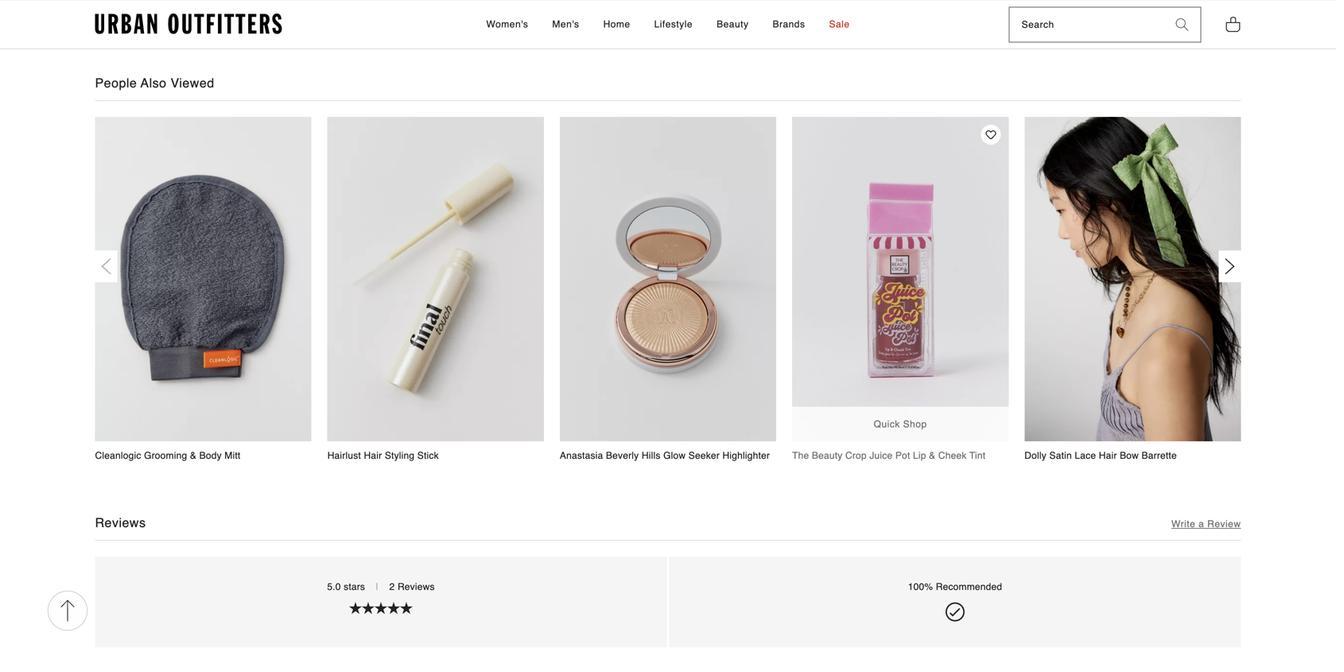 Task type: locate. For each thing, give the bounding box(es) containing it.
1 horizontal spatial &
[[930, 450, 936, 461]]

0 vertical spatial beauty
[[717, 19, 749, 30]]

also
[[141, 76, 167, 90]]

reviews right 2
[[398, 582, 435, 593]]

hairlust hair styling stick
[[328, 450, 439, 461]]

dolly satin lace hair bow barrette
[[1025, 450, 1178, 461]]

2 hair from the left
[[1100, 450, 1118, 461]]

stick
[[418, 450, 439, 461]]

stars
[[344, 582, 365, 593]]

beauty right the
[[812, 450, 843, 461]]

beauty inside main navigation element
[[717, 19, 749, 30]]

0 horizontal spatial beauty
[[717, 19, 749, 30]]

star rating image
[[349, 602, 362, 614], [362, 602, 375, 614], [388, 602, 400, 614], [400, 602, 413, 614]]

3 star rating image from the left
[[388, 602, 400, 614]]

beauty link
[[709, 1, 757, 49]]

None search field
[[1010, 8, 1165, 42]]

cleanlogic grooming & body mitt image
[[95, 117, 312, 442]]

4 star rating image from the left
[[400, 602, 413, 614]]

lifestyle link
[[647, 1, 701, 49]]

highlighter
[[723, 450, 770, 461]]

women's
[[487, 19, 529, 30]]

hair
[[364, 450, 382, 461], [1100, 450, 1118, 461]]

quick shop
[[874, 419, 928, 430]]

hair left styling
[[364, 450, 382, 461]]

quick
[[874, 419, 901, 430]]

1 & from the left
[[190, 450, 197, 461]]

5.0 stars
[[327, 582, 368, 593]]

people
[[95, 76, 137, 90]]

1 star rating image from the left
[[349, 602, 362, 614]]

men's
[[553, 19, 580, 30]]

100% recommended
[[909, 582, 1003, 593]]

crop
[[846, 450, 867, 461]]

a
[[1199, 519, 1205, 530]]

5.0 stars element
[[119, 602, 643, 616]]

women's link
[[479, 1, 537, 49]]

0 horizontal spatial &
[[190, 450, 197, 461]]

beauty left brands
[[717, 19, 749, 30]]

my shopping bag image
[[1226, 15, 1242, 33]]

people also viewed
[[95, 76, 215, 90]]

& right the lip
[[930, 450, 936, 461]]

reviews down cleanlogic
[[95, 516, 146, 531]]

5.0
[[327, 582, 341, 593]]

beauty
[[717, 19, 749, 30], [812, 450, 843, 461]]

seeker
[[689, 450, 720, 461]]

bow
[[1120, 450, 1140, 461]]

the beauty crop juice pot lip & cheek tint
[[793, 450, 986, 461]]

1 vertical spatial beauty
[[812, 450, 843, 461]]

1 vertical spatial reviews
[[398, 582, 435, 593]]

anastasia beverly hills glow seeker highlighter image
[[560, 117, 777, 442]]

hair left the bow
[[1100, 450, 1118, 461]]

&
[[190, 450, 197, 461], [930, 450, 936, 461]]

cleanlogic grooming & body mitt
[[95, 450, 241, 461]]

hairlust hair styling stick image
[[328, 117, 544, 442]]

zoom in image
[[372, 0, 391, 13]]

cheek
[[939, 450, 967, 461]]

mitt
[[225, 450, 241, 461]]

0 horizontal spatial hair
[[364, 450, 382, 461]]

star rating image
[[375, 602, 388, 614]]

cleanlogic
[[95, 450, 141, 461]]

anastasia beverly hills glow seeker highlighter
[[560, 450, 770, 461]]

main navigation element
[[343, 1, 994, 49]]

dolly
[[1025, 450, 1047, 461]]

write a review
[[1172, 519, 1242, 530]]

2
[[390, 582, 395, 593]]

0 horizontal spatial reviews
[[95, 516, 146, 531]]

the beauty crop juice pot lip & cheek tint image
[[793, 117, 1009, 442]]

urban outfitters image
[[95, 14, 282, 34]]

review
[[1208, 519, 1242, 530]]

tint
[[970, 450, 986, 461]]

dolly satin lace hair bow barrette image
[[1025, 117, 1242, 442]]

hairlust
[[328, 450, 361, 461]]

styling
[[385, 450, 415, 461]]

1 horizontal spatial hair
[[1100, 450, 1118, 461]]

2 & from the left
[[930, 450, 936, 461]]

body
[[199, 450, 222, 461]]

home link
[[596, 1, 639, 49]]

juice
[[870, 450, 893, 461]]

100%
[[909, 582, 934, 593]]

lip
[[914, 450, 927, 461]]

reviews
[[95, 516, 146, 531], [398, 582, 435, 593]]

home
[[604, 19, 631, 30]]

satin
[[1050, 450, 1073, 461]]

& left body
[[190, 450, 197, 461]]

beverly
[[606, 450, 639, 461]]

write a review button
[[1172, 518, 1242, 532]]



Task type: describe. For each thing, give the bounding box(es) containing it.
1 horizontal spatial reviews
[[398, 582, 435, 593]]

anastasia
[[560, 450, 603, 461]]

viewed
[[171, 76, 215, 90]]

the
[[793, 450, 810, 461]]

grooming
[[144, 450, 187, 461]]

1 horizontal spatial beauty
[[812, 450, 843, 461]]

the beauty crop juice pot lip & cheek tint link
[[793, 117, 1009, 463]]

dolly satin lace hair bow barrette link
[[1025, 117, 1242, 463]]

sale
[[830, 19, 850, 30]]

lifestyle
[[655, 19, 693, 30]]

shop
[[904, 419, 928, 430]]

lace
[[1075, 450, 1097, 461]]

1 hair from the left
[[364, 450, 382, 461]]

pot
[[896, 450, 911, 461]]

barrette
[[1142, 450, 1178, 461]]

2 star rating image from the left
[[362, 602, 375, 614]]

0 vertical spatial reviews
[[95, 516, 146, 531]]

sow the magic uo exclusive heart shower steamer - set of 3 #2 image
[[88, 0, 404, 25]]

quick shop button
[[793, 407, 1009, 442]]

hills
[[642, 450, 661, 461]]

2 reviews
[[390, 582, 435, 593]]

brands link
[[765, 1, 814, 49]]

Search text field
[[1010, 8, 1165, 42]]

hairlust hair styling stick link
[[328, 117, 544, 463]]

recommended
[[936, 582, 1003, 593]]

search image
[[1177, 18, 1189, 31]]

brands
[[773, 19, 806, 30]]

anastasia beverly hills glow seeker highlighter link
[[560, 117, 777, 463]]

men's link
[[545, 1, 588, 49]]

cleanlogic grooming & body mitt link
[[95, 117, 312, 463]]

sale link
[[822, 1, 858, 49]]

glow
[[664, 450, 686, 461]]

write
[[1172, 519, 1196, 530]]



Task type: vqa. For each thing, say whether or not it's contained in the screenshot.
+ related to Body
no



